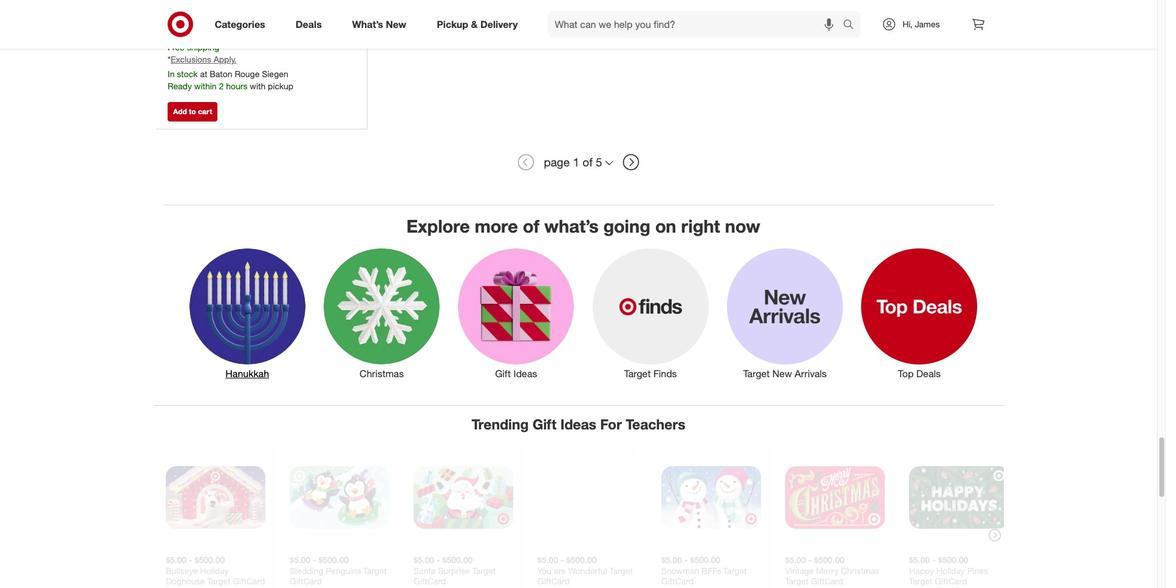 Task type: locate. For each thing, give the bounding box(es) containing it.
new for what's
[[386, 18, 407, 30]]

4 giftcard from the left
[[537, 576, 570, 586]]

deals right candy
[[296, 18, 322, 30]]

$500.00 inside $5.00 - $500.00 sledding penguins target giftcard
[[318, 555, 349, 565]]

2 $5.00 from the left
[[289, 555, 310, 565]]

on left the right
[[655, 215, 677, 237]]

0 horizontal spatial on
[[221, 8, 230, 18]]

giftcard
[[233, 576, 265, 586], [289, 576, 322, 586], [413, 576, 446, 586], [537, 576, 570, 586], [661, 576, 693, 586], [811, 576, 843, 586], [935, 576, 967, 586]]

1 holiday from the left
[[200, 565, 228, 576]]

$5.00 - $500.00 happy holiday pines target giftcard
[[909, 555, 988, 586]]

sledding
[[289, 565, 323, 576]]

target down the happy
[[909, 576, 932, 586]]

save
[[180, 8, 198, 18]]

$500.00 up merry
[[814, 555, 844, 565]]

going
[[604, 215, 651, 237]]

- inside $5.00 - $500.00 happy holiday pines target giftcard
[[932, 555, 936, 565]]

on right 20%
[[221, 8, 230, 18]]

3 $5.00 from the left
[[413, 555, 434, 565]]

1 horizontal spatial ideas
[[561, 416, 597, 433]]

bffs
[[702, 565, 721, 576]]

- up are
[[560, 555, 564, 565]]

hanukkah link
[[180, 246, 315, 381]]

snacks
[[303, 8, 330, 18]]

$500.00 inside $5.00 - $500.00 bullseye holiday doghouse target giftcard
[[194, 555, 225, 565]]

1 horizontal spatial of
[[583, 155, 593, 169]]

search button
[[838, 11, 867, 40]]

with down the rouge
[[250, 81, 266, 91]]

vintage
[[785, 565, 814, 576]]

* down free at the top left of page
[[168, 54, 171, 65]]

holiday inside $5.00 - $500.00 bullseye holiday doghouse target giftcard
[[200, 565, 228, 576]]

1 vertical spatial of
[[523, 215, 540, 237]]

giftcard inside $5.00 - $500.00 santa surprise target giftcard
[[413, 576, 446, 586]]

$500.00 up surprise
[[442, 555, 472, 565]]

top deals link
[[852, 246, 987, 381]]

$500.00 inside $5.00 - $500.00 snowman bffs target giftcard
[[690, 555, 720, 565]]

$500.00 for happy
[[938, 555, 968, 565]]

7 giftcard from the left
[[935, 576, 967, 586]]

finds
[[654, 368, 677, 380]]

1 vertical spatial gift
[[533, 416, 557, 433]]

baton
[[210, 69, 232, 79]]

- for happy
[[932, 555, 936, 565]]

$5.00 up the bullseye
[[166, 555, 186, 565]]

pickup & delivery
[[437, 18, 518, 30]]

new for target
[[773, 368, 792, 380]]

categories
[[215, 18, 265, 30]]

target down 'vintage'
[[785, 576, 808, 586]]

$500.00
[[194, 555, 225, 565], [318, 555, 349, 565], [442, 555, 472, 565], [566, 555, 596, 565], [690, 555, 720, 565], [814, 555, 844, 565], [938, 555, 968, 565]]

0 horizontal spatial with
[[204, 30, 217, 39]]

6 $500.00 from the left
[[814, 555, 844, 565]]

0 vertical spatial on
[[221, 8, 230, 18]]

holiday inside $5.00 - $500.00 happy holiday pines target giftcard
[[936, 565, 965, 576]]

0 vertical spatial gift
[[495, 368, 511, 380]]

7 $500.00 from the left
[[938, 555, 968, 565]]

only ships with $35 orders free shipping * * exclusions apply. in stock at  baton rouge siegen ready within 2 hours with pickup
[[168, 30, 293, 91]]

ideas up trending
[[514, 368, 537, 380]]

5 $5.00 from the left
[[661, 555, 682, 565]]

$5.00 inside $5.00 - $500.00 santa surprise target giftcard
[[413, 555, 434, 565]]

new left the arrivals
[[773, 368, 792, 380]]

0 vertical spatial ideas
[[514, 368, 537, 380]]

2 $500.00 from the left
[[318, 555, 349, 565]]

$5.00 up snowman
[[661, 555, 682, 565]]

target right penguins
[[363, 565, 386, 576]]

7 $5.00 from the left
[[909, 555, 930, 565]]

0 vertical spatial christmas
[[360, 368, 404, 380]]

- inside $5.00 - $500.00 bullseye holiday doghouse target giftcard
[[189, 555, 192, 565]]

$5.00 inside "$5.00 - $500.00 vintage merry christmas target giftcard"
[[785, 555, 806, 565]]

holiday left pines
[[936, 565, 965, 576]]

target right wonderful
[[609, 565, 633, 576]]

target finds link
[[584, 246, 718, 381]]

$500.00 up penguins
[[318, 555, 349, 565]]

ideas
[[514, 368, 537, 380], [561, 416, 597, 433]]

*
[[219, 42, 222, 52], [168, 54, 171, 65]]

- inside $5.00 - $500.00 sledding penguins target giftcard
[[313, 555, 316, 565]]

0 vertical spatial of
[[583, 155, 593, 169]]

0 horizontal spatial &
[[296, 8, 301, 18]]

now
[[725, 215, 760, 237]]

giftcard inside $5.00 - $500.00 bullseye holiday doghouse target giftcard
[[233, 576, 265, 586]]

- inside "$5.00 - $500.00 vintage merry christmas target giftcard"
[[808, 555, 812, 565]]

- for you
[[560, 555, 564, 565]]

$500.00 inside "$5.00 - $500.00 vintage merry christmas target giftcard"
[[814, 555, 844, 565]]

- up sledding
[[313, 555, 316, 565]]

5 - from the left
[[684, 555, 688, 565]]

-
[[189, 555, 192, 565], [313, 555, 316, 565], [436, 555, 440, 565], [560, 555, 564, 565], [684, 555, 688, 565], [808, 555, 812, 565], [932, 555, 936, 565]]

&
[[296, 8, 301, 18], [471, 18, 478, 30]]

$500.00 up the bullseye
[[194, 555, 225, 565]]

ideas left for
[[561, 416, 597, 433]]

of inside dropdown button
[[583, 155, 593, 169]]

target inside $5.00 - $500.00 snowman bffs target giftcard
[[723, 565, 747, 576]]

0 vertical spatial new
[[386, 18, 407, 30]]

siegen
[[262, 69, 288, 79]]

$35
[[219, 30, 231, 39]]

gift
[[495, 368, 511, 380], [533, 416, 557, 433]]

5 giftcard from the left
[[661, 576, 693, 586]]

happy holiday pines target giftcard image
[[909, 448, 1009, 547]]

1 $5.00 from the left
[[166, 555, 186, 565]]

$5.00 up you
[[537, 555, 558, 565]]

$5.00 for you
[[537, 555, 558, 565]]

0 horizontal spatial christmas
[[360, 368, 404, 380]]

top deals
[[898, 368, 941, 380]]

what's
[[545, 215, 599, 237]]

$500.00 for snowman
[[690, 555, 720, 565]]

ready
[[168, 81, 192, 91]]

target new arrivals
[[743, 368, 827, 380]]

2 giftcard from the left
[[289, 576, 322, 586]]

of
[[583, 155, 593, 169], [523, 215, 540, 237]]

$500.00 inside $5.00 - $500.00 santa surprise target giftcard
[[442, 555, 472, 565]]

christmas inside 'link'
[[360, 368, 404, 380]]

- for bullseye
[[189, 555, 192, 565]]

$5.00 inside $5.00 - $500.00 snowman bffs target giftcard
[[661, 555, 682, 565]]

$5.00 - $500.00 vintage merry christmas target giftcard
[[785, 555, 880, 586]]

- inside $5.00 - $500.00 santa surprise target giftcard
[[436, 555, 440, 565]]

7 - from the left
[[932, 555, 936, 565]]

right
[[681, 215, 720, 237]]

1 vertical spatial new
[[773, 368, 792, 380]]

holiday for pines
[[936, 565, 965, 576]]

What can we help you find? suggestions appear below search field
[[548, 11, 846, 38]]

1 giftcard from the left
[[233, 576, 265, 586]]

- up 'vintage'
[[808, 555, 812, 565]]

1 horizontal spatial deals
[[917, 368, 941, 380]]

page
[[544, 155, 570, 169]]

- for vintage
[[808, 555, 812, 565]]

$5.00 inside $5.00 - $500.00 sledding penguins target giftcard
[[289, 555, 310, 565]]

of right "more"
[[523, 215, 540, 237]]

$500.00 up pines
[[938, 555, 968, 565]]

- up surprise
[[436, 555, 440, 565]]

of left the 5
[[583, 155, 593, 169]]

6 $5.00 from the left
[[785, 555, 806, 565]]

$5.00 inside $5.00 - $500.00 bullseye holiday doghouse target giftcard
[[166, 555, 186, 565]]

- up the happy
[[932, 555, 936, 565]]

- up the bullseye
[[189, 555, 192, 565]]

1 $500.00 from the left
[[194, 555, 225, 565]]

with up 'shipping'
[[204, 30, 217, 39]]

$500.00 inside $5.00 - $500.00 you are wonderful target giftcard
[[566, 555, 596, 565]]

$5.00 up 'vintage'
[[785, 555, 806, 565]]

penguins
[[326, 565, 361, 576]]

- inside $5.00 - $500.00 snowman bffs target giftcard
[[684, 555, 688, 565]]

1 - from the left
[[189, 555, 192, 565]]

deals inside the top deals link
[[917, 368, 941, 380]]

giftcard inside "$5.00 - $500.00 vintage merry christmas target giftcard"
[[811, 576, 843, 586]]

$500.00 inside $5.00 - $500.00 happy holiday pines target giftcard
[[938, 555, 968, 565]]

$5.00 for vintage
[[785, 555, 806, 565]]

$5.00 up sledding
[[289, 555, 310, 565]]

4 $5.00 from the left
[[537, 555, 558, 565]]

6 giftcard from the left
[[811, 576, 843, 586]]

- for santa
[[436, 555, 440, 565]]

* down $35
[[219, 42, 222, 52]]

$500.00 up wonderful
[[566, 555, 596, 565]]

0 horizontal spatial *
[[168, 54, 171, 65]]

3 - from the left
[[436, 555, 440, 565]]

at
[[200, 69, 207, 79]]

bullseye holiday doghouse target giftcard image
[[166, 448, 265, 547]]

5 $500.00 from the left
[[690, 555, 720, 565]]

1 horizontal spatial new
[[773, 368, 792, 380]]

1 vertical spatial christmas
[[841, 565, 880, 576]]

christmas link
[[315, 246, 449, 381]]

holiday for doghouse
[[200, 565, 228, 576]]

3 $500.00 from the left
[[442, 555, 472, 565]]

target right surprise
[[472, 565, 495, 576]]

holiday
[[200, 565, 228, 576], [936, 565, 965, 576]]

santa
[[413, 565, 435, 576]]

$5.00 - $500.00 sledding penguins target giftcard
[[289, 555, 386, 586]]

0 horizontal spatial ideas
[[514, 368, 537, 380]]

deals link
[[285, 11, 337, 38]]

$5.00 inside $5.00 - $500.00 you are wonderful target giftcard
[[537, 555, 558, 565]]

$5.00 up 'santa'
[[413, 555, 434, 565]]

christmas
[[360, 368, 404, 380], [841, 565, 880, 576]]

1 vertical spatial deals
[[917, 368, 941, 380]]

pickup
[[437, 18, 468, 30]]

1 horizontal spatial holiday
[[936, 565, 965, 576]]

in
[[168, 69, 175, 79]]

1 horizontal spatial with
[[250, 81, 266, 91]]

$500.00 for bullseye
[[194, 555, 225, 565]]

0 horizontal spatial new
[[386, 18, 407, 30]]

- up snowman
[[684, 555, 688, 565]]

christmas inside "$5.00 - $500.00 vintage merry christmas target giftcard"
[[841, 565, 880, 576]]

holiday up doghouse
[[200, 565, 228, 576]]

hi,
[[903, 19, 913, 29]]

- for snowman
[[684, 555, 688, 565]]

4 $500.00 from the left
[[566, 555, 596, 565]]

1 vertical spatial with
[[250, 81, 266, 91]]

target right bffs
[[723, 565, 747, 576]]

new right what's
[[386, 18, 407, 30]]

deals
[[296, 18, 322, 30], [917, 368, 941, 380]]

0 horizontal spatial holiday
[[200, 565, 228, 576]]

target inside "$5.00 - $500.00 vintage merry christmas target giftcard"
[[785, 576, 808, 586]]

$500.00 up bffs
[[690, 555, 720, 565]]

gift right trending
[[533, 416, 557, 433]]

0 horizontal spatial gift
[[495, 368, 511, 380]]

$500.00 for sledding
[[318, 555, 349, 565]]

deals right top
[[917, 368, 941, 380]]

0 horizontal spatial deals
[[296, 18, 322, 30]]

search
[[838, 19, 867, 31]]

$5.00
[[166, 555, 186, 565], [289, 555, 310, 565], [413, 555, 434, 565], [537, 555, 558, 565], [661, 555, 682, 565], [785, 555, 806, 565], [909, 555, 930, 565]]

& right pickup
[[471, 18, 478, 30]]

more
[[475, 215, 518, 237]]

snowman
[[661, 565, 699, 576]]

1 vertical spatial on
[[655, 215, 677, 237]]

trending
[[472, 416, 529, 433]]

2 holiday from the left
[[936, 565, 965, 576]]

0 vertical spatial *
[[219, 42, 222, 52]]

3 giftcard from the left
[[413, 576, 446, 586]]

1 horizontal spatial gift
[[533, 416, 557, 433]]

0 vertical spatial deals
[[296, 18, 322, 30]]

$5.00 up the happy
[[909, 555, 930, 565]]

of for 1
[[583, 155, 593, 169]]

0 horizontal spatial of
[[523, 215, 540, 237]]

apply.
[[214, 54, 236, 65]]

- inside $5.00 - $500.00 you are wonderful target giftcard
[[560, 555, 564, 565]]

doghouse
[[166, 576, 205, 586]]

add
[[173, 107, 187, 116]]

teachers
[[626, 416, 686, 433]]

6 - from the left
[[808, 555, 812, 565]]

gift up trending
[[495, 368, 511, 380]]

$5.00 inside $5.00 - $500.00 happy holiday pines target giftcard
[[909, 555, 930, 565]]

hours
[[226, 81, 248, 91]]

& right candy
[[296, 8, 301, 18]]

on
[[221, 8, 230, 18], [655, 215, 677, 237]]

4 - from the left
[[560, 555, 564, 565]]

2 - from the left
[[313, 555, 316, 565]]

target right doghouse
[[207, 576, 230, 586]]

1 horizontal spatial christmas
[[841, 565, 880, 576]]



Task type: vqa. For each thing, say whether or not it's contained in the screenshot.
orders
yes



Task type: describe. For each thing, give the bounding box(es) containing it.
arrivals
[[795, 368, 827, 380]]

giftcard inside $5.00 - $500.00 happy holiday pines target giftcard
[[935, 576, 967, 586]]

$5.00 - $500.00 you are wonderful target giftcard
[[537, 555, 633, 586]]

happy
[[909, 565, 934, 576]]

1 vertical spatial ideas
[[561, 416, 597, 433]]

shipping
[[187, 42, 219, 52]]

1
[[573, 155, 580, 169]]

merry
[[816, 565, 838, 576]]

to
[[189, 107, 196, 116]]

you
[[537, 565, 551, 576]]

exclusions apply. button
[[171, 54, 236, 66]]

save 20% on seasonal candy & snacks
[[180, 8, 330, 18]]

categories link
[[204, 11, 281, 38]]

target new arrivals link
[[718, 246, 852, 381]]

of for more
[[523, 215, 540, 237]]

giftcard inside $5.00 - $500.00 snowman bffs target giftcard
[[661, 576, 693, 586]]

pickup & delivery link
[[427, 11, 533, 38]]

rouge
[[235, 69, 260, 79]]

what's new link
[[342, 11, 422, 38]]

$5.00 for snowman
[[661, 555, 682, 565]]

cart
[[198, 107, 212, 116]]

what's new
[[352, 18, 407, 30]]

bullseye
[[166, 565, 197, 576]]

1 horizontal spatial on
[[655, 215, 677, 237]]

santa surprise target giftcard image
[[413, 448, 513, 547]]

$5.00 for santa
[[413, 555, 434, 565]]

1 vertical spatial *
[[168, 54, 171, 65]]

top
[[898, 368, 914, 380]]

target inside $5.00 - $500.00 you are wonderful target giftcard
[[609, 565, 633, 576]]

gift ideas link
[[449, 246, 584, 381]]

wonderful
[[568, 565, 607, 576]]

explore
[[407, 215, 470, 237]]

ships
[[185, 30, 202, 39]]

1 horizontal spatial &
[[471, 18, 478, 30]]

$500.00 for you
[[566, 555, 596, 565]]

james
[[915, 19, 940, 29]]

page 1 of 5 button
[[538, 149, 619, 175]]

target inside $5.00 - $500.00 sledding penguins target giftcard
[[363, 565, 386, 576]]

$500.00 for vintage
[[814, 555, 844, 565]]

0 vertical spatial with
[[204, 30, 217, 39]]

candy
[[270, 8, 293, 18]]

5
[[596, 155, 602, 169]]

2
[[219, 81, 224, 91]]

$5.00 - $500.00 snowman bffs target giftcard
[[661, 555, 747, 586]]

$5.00 - $500.00 santa surprise target giftcard
[[413, 555, 495, 586]]

$5.00 for bullseye
[[166, 555, 186, 565]]

target left the arrivals
[[743, 368, 770, 380]]

pines
[[967, 565, 988, 576]]

sledding penguins target giftcard image
[[289, 448, 389, 547]]

exclusions
[[171, 54, 211, 65]]

hi, james
[[903, 19, 940, 29]]

target left "finds"
[[624, 368, 651, 380]]

only
[[168, 30, 183, 39]]

vintage merry christmas target giftcard image
[[785, 448, 885, 547]]

$500.00 for santa
[[442, 555, 472, 565]]

- for sledding
[[313, 555, 316, 565]]

gift ideas
[[495, 368, 537, 380]]

giftcard inside $5.00 - $500.00 sledding penguins target giftcard
[[289, 576, 322, 586]]

deals inside deals link
[[296, 18, 322, 30]]

stock
[[177, 69, 198, 79]]

trending gift ideas for teachers
[[472, 416, 686, 433]]

pickup
[[268, 81, 293, 91]]

seasonal
[[233, 8, 268, 18]]

target inside $5.00 - $500.00 bullseye holiday doghouse target giftcard
[[207, 576, 230, 586]]

target inside $5.00 - $500.00 happy holiday pines target giftcard
[[909, 576, 932, 586]]

1 horizontal spatial *
[[219, 42, 222, 52]]

explore more of what's going on right now
[[407, 215, 760, 237]]

what's
[[352, 18, 383, 30]]

target inside $5.00 - $500.00 santa surprise target giftcard
[[472, 565, 495, 576]]

$5.00 for happy
[[909, 555, 930, 565]]

free
[[168, 42, 185, 52]]

$5.00 - $500.00 bullseye holiday doghouse target giftcard
[[166, 555, 265, 586]]

are
[[554, 565, 566, 576]]

orders
[[233, 30, 254, 39]]

within
[[194, 81, 217, 91]]

20%
[[201, 8, 218, 18]]

delivery
[[480, 18, 518, 30]]

target finds
[[624, 368, 677, 380]]

add to cart
[[173, 107, 212, 116]]

page 1 of 5
[[544, 155, 602, 169]]

for
[[600, 416, 622, 433]]

surprise
[[438, 565, 470, 576]]

hanukkah
[[226, 368, 269, 380]]

$5.00 for sledding
[[289, 555, 310, 565]]

add to cart button
[[168, 102, 218, 121]]

giftcard inside $5.00 - $500.00 you are wonderful target giftcard
[[537, 576, 570, 586]]

snowman bffs target giftcard image
[[661, 448, 761, 547]]



